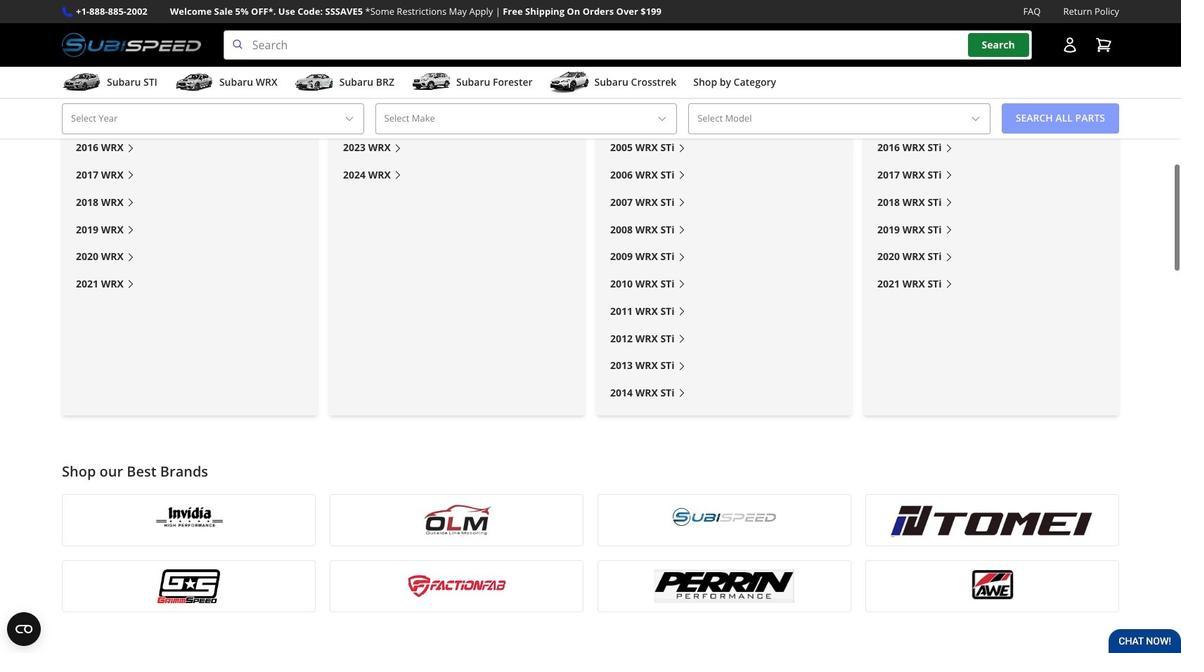 Task type: describe. For each thing, give the bounding box(es) containing it.
awe tuning logo image
[[875, 570, 1110, 603]]

a subaru forester thumbnail image image
[[411, 72, 451, 93]]

invidia logo image
[[71, 504, 307, 537]]

olm logo image
[[339, 504, 574, 537]]

2022-2024 wrx mods image
[[329, 0, 585, 74]]

select make image
[[657, 113, 668, 124]]

a subaru sti thumbnail image image
[[62, 72, 101, 93]]

subispeed logo image
[[607, 504, 842, 537]]

tomei logo image
[[875, 504, 1110, 537]]

grimmspeed logo image
[[71, 570, 307, 603]]

factionfab logo image
[[339, 570, 574, 603]]

2015-2021 wrx sti aftermarket parts image
[[863, 0, 1119, 74]]

open widget image
[[7, 612, 41, 646]]



Task type: vqa. For each thing, say whether or not it's contained in the screenshot.
dialog icon at the top right of page
no



Task type: locate. For each thing, give the bounding box(es) containing it.
wrx sti mods image
[[596, 0, 852, 74]]

perrin logo image
[[607, 570, 842, 603]]

Select Year button
[[62, 103, 364, 134]]

a subaru brz thumbnail image image
[[294, 72, 334, 93]]

search input field
[[223, 30, 1032, 60]]

select year image
[[343, 113, 355, 124]]

Select Model button
[[688, 103, 990, 134]]

2015-21 wrx mods image
[[62, 0, 318, 74]]

subispeed logo image
[[62, 30, 201, 60]]

Select Make button
[[375, 103, 677, 134]]

button image
[[1062, 37, 1078, 54]]

select model image
[[970, 113, 981, 124]]

a subaru crosstrek thumbnail image image
[[549, 72, 589, 93]]

a subaru wrx thumbnail image image
[[174, 72, 214, 93]]



